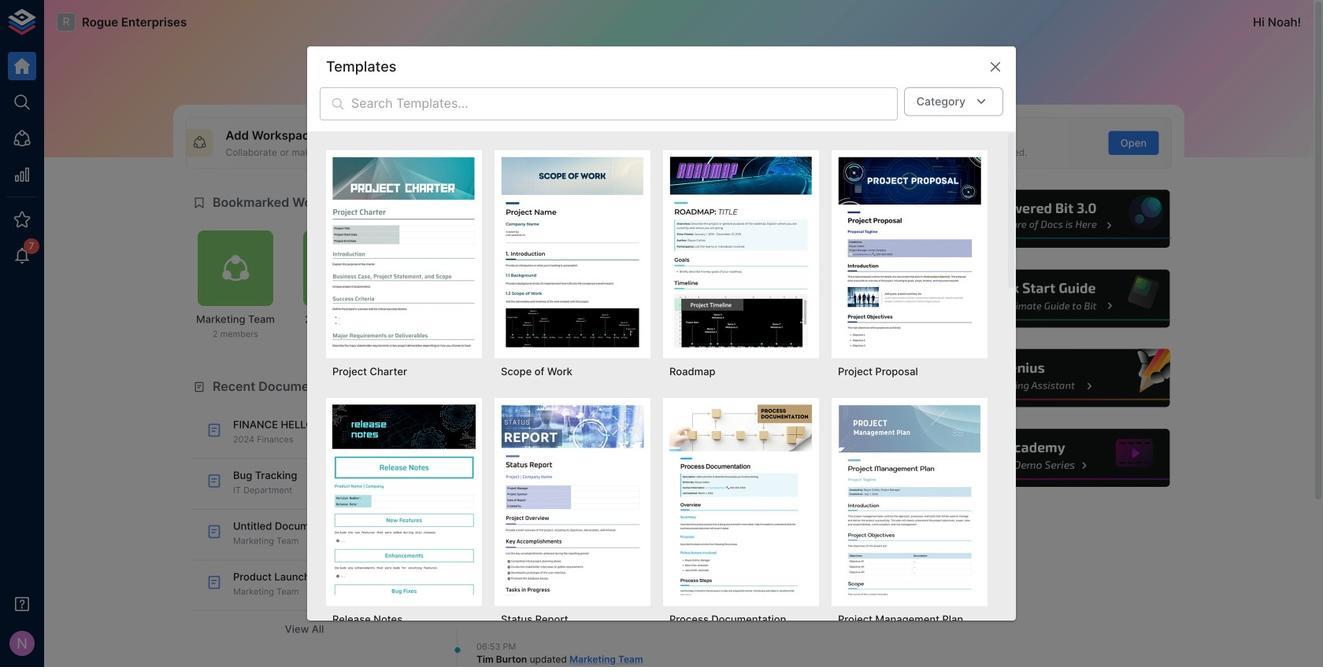 Task type: describe. For each thing, give the bounding box(es) containing it.
roadmap image
[[669, 157, 813, 348]]

4 help image from the top
[[935, 427, 1172, 490]]

Search Templates... text field
[[351, 87, 898, 120]]

1 help image from the top
[[935, 188, 1172, 250]]

2 help image from the top
[[935, 268, 1172, 330]]



Task type: vqa. For each thing, say whether or not it's contained in the screenshot.
Remove Bookmark IMAGE
no



Task type: locate. For each thing, give the bounding box(es) containing it.
3 help image from the top
[[935, 347, 1172, 410]]

project proposal image
[[838, 157, 981, 348]]

help image
[[935, 188, 1172, 250], [935, 268, 1172, 330], [935, 347, 1172, 410], [935, 427, 1172, 490]]

process documentation image
[[669, 405, 813, 596]]

project management plan image
[[838, 405, 981, 596]]

scope of work image
[[501, 157, 644, 348]]

dialog
[[307, 46, 1016, 668]]

project charter image
[[332, 157, 476, 348]]

status report image
[[501, 405, 644, 596]]

release notes image
[[332, 405, 476, 596]]



